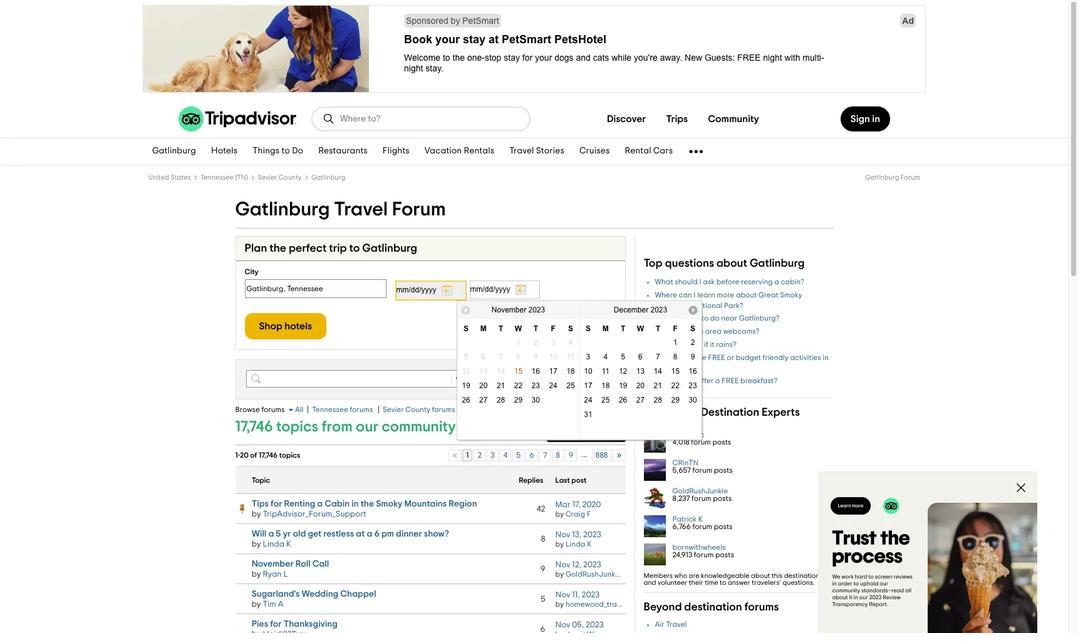 Task type: describe. For each thing, give the bounding box(es) containing it.
4 what from the top
[[655, 354, 674, 362]]

1 s from the left
[[464, 325, 469, 334]]

trip
[[329, 243, 347, 255]]

9 down the november 2023
[[534, 353, 538, 362]]

crintn
[[673, 460, 699, 467]]

2 26 from the left
[[619, 396, 628, 405]]

1 where from the top
[[655, 291, 678, 299]]

1 13 from the left
[[480, 367, 488, 376]]

by inside tips for renting a cabin in the smoky mountains region by tripadvisor_forum_support
[[252, 510, 261, 519]]

travel for gatlinburg travel forum
[[334, 200, 388, 219]]

for for pies
[[270, 620, 282, 629]]

what should i ask before reserving a cabin? where can i learn more about great smoky mountains national park? what is there to do near gatlinburg? where are the area webcams? what can i do if it rains? what are some free or budget friendly activities in the area? what hotels offer a free breakfast?
[[655, 278, 829, 385]]

2023 for nov 13, 2023 by linda k
[[584, 531, 602, 540]]

ask a question link
[[558, 427, 615, 436]]

l
[[284, 571, 288, 579]]

a up 'great'
[[775, 278, 780, 286]]

6,766
[[673, 524, 691, 531]]

1 horizontal spatial 1
[[517, 339, 521, 347]]

9 up hotels
[[691, 353, 695, 362]]

county for sevier county forums
[[406, 406, 431, 414]]

destination inside members who are knowledgeable about this destination and volunteer their time to answer travelers' questions.
[[785, 573, 820, 580]]

1 19 from the left
[[462, 382, 471, 391]]

5 up gatlinburg forums
[[464, 353, 468, 362]]

goldrushjunkie 8,237 forum posts
[[673, 488, 732, 503]]

1 horizontal spatial 20
[[480, 382, 488, 391]]

2 horizontal spatial 2
[[691, 339, 695, 347]]

the left area?
[[655, 365, 667, 372]]

1 15 from the left
[[515, 367, 523, 376]]

breakfast?
[[741, 378, 778, 385]]

in inside tips for renting a cabin in the smoky mountains region by tripadvisor_forum_support
[[352, 500, 359, 509]]

city
[[245, 268, 259, 276]]

air travel
[[655, 621, 687, 629]]

6 left 7 link
[[530, 452, 535, 460]]

...
[[582, 451, 588, 459]]

patrick k link
[[673, 516, 703, 524]]

2023 for nov 05, 2023
[[586, 621, 604, 630]]

9 left 12,
[[541, 565, 546, 574]]

to left do at left top
[[282, 147, 290, 156]]

3 t from the left
[[621, 325, 626, 334]]

2 22 from the left
[[672, 382, 680, 391]]

community
[[709, 114, 760, 124]]

linda k link for a
[[263, 540, 291, 549]]

a right 'offer'
[[716, 378, 721, 385]]

flights link
[[375, 139, 417, 165]]

air
[[655, 621, 665, 629]]

region
[[449, 500, 477, 509]]

0 horizontal spatial do
[[694, 341, 703, 349]]

pies
[[252, 620, 268, 629]]

2 16 from the left
[[689, 367, 698, 376]]

tennessee forums link
[[312, 406, 373, 414]]

patrick
[[673, 516, 697, 524]]

1 27 from the left
[[480, 396, 488, 405]]

1 vertical spatial destination
[[685, 603, 743, 614]]

things to do link
[[245, 139, 311, 165]]

post
[[572, 477, 587, 485]]

get
[[308, 530, 322, 539]]

sugarland's wedding chappel link
[[252, 590, 376, 599]]

2 horizontal spatial 7
[[656, 353, 661, 362]]

8,237
[[673, 495, 690, 503]]

17,
[[573, 501, 581, 509]]

is
[[675, 315, 681, 323]]

4 t from the left
[[656, 325, 661, 334]]

2 30 from the left
[[689, 396, 698, 405]]

rains?
[[717, 341, 737, 349]]

by for nov 13, 2023
[[556, 541, 564, 548]]

0 horizontal spatial 24
[[549, 382, 558, 391]]

nov for november roll call
[[556, 561, 571, 570]]

1 vertical spatial 18
[[602, 382, 610, 391]]

experts
[[762, 408, 801, 419]]

2 link
[[474, 450, 486, 462]]

questions
[[665, 258, 715, 270]]

f for 1
[[674, 325, 678, 334]]

8 up area?
[[674, 353, 678, 362]]

1 vertical spatial free
[[722, 378, 739, 385]]

0 horizontal spatial 17
[[549, 367, 558, 376]]

topic
[[252, 477, 270, 485]]

tennessee for tennessee forums
[[312, 406, 348, 414]]

ask
[[704, 278, 715, 286]]

in inside what should i ask before reserving a cabin? where can i learn more about great smoky mountains national park? what is there to do near gatlinburg? where are the area webcams? what can i do if it rains? what are some free or budget friendly activities in the area? what hotels offer a free breakfast?
[[823, 354, 829, 362]]

area?
[[668, 365, 689, 372]]

pm
[[382, 530, 394, 539]]

gatlinburg forum
[[866, 174, 921, 181]]

8 link
[[552, 450, 564, 462]]

1 horizontal spatial 7
[[543, 452, 547, 460]]

tripadvisor_forum_support link
[[263, 510, 367, 519]]

will a 5 yr old get restless at a 6 pm dinner show? link
[[252, 530, 449, 539]]

posts for bradmac 4,018 forum posts
[[713, 439, 732, 447]]

1 vertical spatial 4
[[604, 353, 608, 362]]

sign in
[[851, 114, 881, 124]]

forums for tennessee forums
[[350, 406, 373, 414]]

2 horizontal spatial 1
[[674, 339, 678, 347]]

2023 for nov 11, 2023 by homewood_tra...
[[582, 591, 600, 600]]

homewood_tra...
[[566, 601, 623, 608]]

some
[[689, 354, 707, 362]]

posts for goldrushjunkie 8,237 forum posts
[[714, 495, 732, 503]]

3 s from the left
[[586, 325, 591, 334]]

linda inside nov 13, 2023 by linda k
[[566, 541, 586, 548]]

City text field
[[245, 280, 386, 298]]

0 vertical spatial 18
[[567, 367, 575, 376]]

by for november roll call
[[252, 571, 261, 579]]

0 vertical spatial about
[[717, 258, 748, 270]]

bornwithwheels link
[[673, 544, 726, 552]]

0 vertical spatial 11
[[567, 353, 575, 362]]

0 horizontal spatial 20
[[240, 452, 249, 460]]

0 vertical spatial can
[[679, 291, 693, 299]]

questions.
[[783, 580, 815, 587]]

0 vertical spatial 10
[[549, 353, 558, 362]]

to right trip
[[350, 243, 360, 255]]

3 link
[[487, 450, 499, 462]]

31
[[584, 411, 593, 419]]

forums for gatlinburg forums
[[495, 375, 518, 382]]

2 what from the top
[[655, 315, 674, 323]]

last
[[556, 477, 570, 485]]

0 vertical spatial 17,746
[[235, 420, 273, 435]]

0 vertical spatial gatlinburg link
[[145, 139, 204, 165]]

sevier county forums link
[[383, 406, 456, 414]]

november for roll
[[252, 560, 294, 569]]

2 where from the top
[[655, 328, 678, 336]]

1 vertical spatial 17,746
[[259, 452, 278, 460]]

it
[[711, 341, 715, 349]]

community button
[[698, 107, 770, 132]]

forum for 4,018
[[692, 439, 711, 447]]

nov 05, 2023 link
[[556, 621, 604, 630]]

rentals
[[464, 147, 495, 156]]

will
[[252, 530, 267, 539]]

1 horizontal spatial gatlinburg link
[[312, 174, 346, 181]]

f inside mar 17, 2020 by craig f
[[587, 511, 591, 518]]

1 vertical spatial 17
[[584, 382, 593, 391]]

forum for 8,237
[[692, 495, 712, 503]]

volunteer
[[658, 580, 688, 587]]

0 horizontal spatial forum
[[392, 200, 446, 219]]

tim a link
[[263, 601, 284, 609]]

yr
[[283, 530, 291, 539]]

vacation rentals
[[425, 147, 495, 156]]

1 vertical spatial 10
[[584, 367, 593, 376]]

sevier county
[[258, 174, 302, 181]]

6 down december 2023
[[639, 353, 643, 362]]

things to do
[[253, 147, 304, 156]]

tips for renting a cabin in the smoky mountains region by tripadvisor_forum_support
[[252, 500, 477, 519]]

crintn link
[[673, 460, 699, 467]]

24,913
[[673, 552, 693, 559]]

5 down december
[[621, 353, 626, 362]]

4 s from the left
[[691, 325, 696, 334]]

county for sevier county
[[279, 174, 302, 181]]

are inside members who are knowledgeable about this destination and volunteer their time to answer travelers' questions.
[[689, 573, 700, 580]]

mountains inside what should i ask before reserving a cabin? where can i learn more about great smoky mountains national park? what is there to do near gatlinburg? where are the area webcams? what can i do if it rains? what are some free or budget friendly activities in the area? what hotels offer a free breakfast?
[[655, 302, 691, 309]]

5 what from the top
[[655, 378, 674, 385]]

restaurants
[[319, 147, 368, 156]]

call
[[313, 560, 329, 569]]

roll
[[296, 560, 311, 569]]

forums for browse forums
[[262, 406, 285, 414]]

destination
[[702, 408, 760, 419]]

1 horizontal spatial 2
[[534, 339, 538, 347]]

3 what from the top
[[655, 341, 674, 349]]

and
[[644, 580, 657, 587]]

sevier for sevier county
[[258, 174, 277, 181]]

by for nov 11, 2023
[[556, 601, 564, 608]]

travel stories
[[510, 147, 565, 156]]

nov for will a 5 yr old get restless at a 6 pm dinner show?
[[556, 531, 571, 540]]

1 horizontal spatial mm/dd/yyyy
[[470, 285, 511, 294]]

5 left 11,
[[541, 595, 546, 604]]

1 vertical spatial topics
[[279, 452, 301, 460]]

1 26 from the left
[[462, 396, 471, 405]]

posts inside patrick k 6,766 forum posts
[[714, 524, 733, 531]]

linda inside will a 5 yr old get restless at a 6 pm dinner show? by linda k
[[263, 540, 285, 549]]

knowledgeable
[[702, 573, 750, 580]]

1 horizontal spatial forum
[[901, 174, 921, 181]]

2 14 from the left
[[654, 367, 663, 376]]

tennessee (tn) link
[[201, 174, 248, 181]]

do
[[292, 147, 304, 156]]

9 right 8 link
[[569, 452, 574, 460]]

w for november
[[515, 325, 522, 334]]

webcams?
[[724, 328, 760, 336]]

tripadvisor image
[[179, 107, 297, 132]]

1 22 from the left
[[515, 382, 523, 391]]

by for sugarland's wedding chappel
[[252, 601, 261, 609]]

» link
[[613, 450, 626, 462]]

2 horizontal spatial 20
[[637, 382, 645, 391]]

by inside will a 5 yr old get restless at a 6 pm dinner show? by linda k
[[252, 540, 261, 549]]

a right the at
[[367, 530, 373, 539]]

6 up gatlinburg forums
[[482, 353, 486, 362]]

goldrushjunk...
[[566, 571, 621, 578]]

united states
[[149, 174, 191, 181]]

5 inside will a 5 yr old get restless at a 6 pm dinner show? by linda k
[[276, 530, 281, 539]]

1-20 of 17,746 topics
[[235, 452, 301, 460]]

1 vertical spatial 25
[[602, 396, 610, 405]]

goldrushjunkie image
[[644, 488, 666, 510]]

bradmac link
[[673, 431, 705, 439]]

6 inside will a 5 yr old get restless at a 6 pm dinner show? by linda k
[[375, 530, 380, 539]]

0 horizontal spatial 7
[[499, 353, 503, 362]]

w for december
[[637, 325, 645, 334]]

bornwithwheels
[[673, 544, 726, 552]]

1 29 from the left
[[515, 396, 523, 405]]

2 horizontal spatial i
[[700, 278, 702, 286]]

0 horizontal spatial 25
[[567, 382, 575, 391]]

posts for crintn 5,657 forum posts
[[715, 467, 733, 475]]

bradmac image
[[644, 431, 666, 453]]

1 horizontal spatial 11
[[602, 367, 610, 376]]

plan
[[245, 243, 267, 255]]

thanksgiving
[[284, 620, 338, 629]]

park?
[[725, 302, 744, 309]]

flights
[[383, 147, 410, 156]]

patrick k image
[[644, 516, 666, 538]]

1 14 from the left
[[497, 367, 505, 376]]

1 16 from the left
[[532, 367, 540, 376]]



Task type: vqa. For each thing, say whether or not it's contained in the screenshot.


Task type: locate. For each thing, give the bounding box(es) containing it.
browse forums
[[235, 406, 285, 414]]

1 horizontal spatial 4
[[569, 339, 573, 347]]

2 vertical spatial in
[[352, 500, 359, 509]]

0 vertical spatial destination
[[785, 573, 820, 580]]

0 vertical spatial mountains
[[655, 302, 691, 309]]

by for mar 17, 2020
[[556, 511, 564, 518]]

»
[[617, 451, 622, 461]]

dinner
[[396, 530, 422, 539]]

0 horizontal spatial 10
[[549, 353, 558, 362]]

great
[[759, 291, 779, 299]]

forums
[[495, 375, 518, 382], [262, 406, 285, 414], [350, 406, 373, 414], [432, 406, 456, 414], [745, 603, 780, 614]]

1
[[517, 339, 521, 347], [674, 339, 678, 347], [467, 452, 469, 460]]

mountains inside tips for renting a cabin in the smoky mountains region by tripadvisor_forum_support
[[405, 500, 447, 509]]

sevier for sevier county forums
[[383, 406, 404, 414]]

2 vertical spatial i
[[690, 341, 692, 349]]

2 t from the left
[[534, 325, 538, 334]]

18 up the 'question'
[[602, 382, 610, 391]]

0 vertical spatial county
[[279, 174, 302, 181]]

friendly
[[763, 354, 789, 362]]

0 horizontal spatial tennessee
[[201, 174, 234, 181]]

nov inside nov 11, 2023 by homewood_tra...
[[556, 591, 571, 600]]

7
[[499, 353, 503, 362], [656, 353, 661, 362], [543, 452, 547, 460]]

united
[[149, 174, 169, 181]]

8
[[517, 353, 521, 362], [674, 353, 678, 362], [556, 452, 560, 460], [541, 535, 546, 544]]

sevier up community
[[383, 406, 404, 414]]

sugarland's
[[252, 590, 300, 599]]

their
[[689, 580, 704, 587]]

for right tips
[[271, 500, 282, 509]]

0 horizontal spatial m
[[481, 325, 487, 334]]

1 vertical spatial november
[[252, 560, 294, 569]]

the down the there
[[693, 328, 704, 336]]

i left "learn"
[[694, 291, 696, 299]]

posts inside bornwithwheels 24,913 forum posts
[[716, 552, 735, 559]]

before
[[717, 278, 740, 286]]

can
[[679, 291, 693, 299], [675, 341, 689, 349]]

1 vertical spatial mountains
[[405, 500, 447, 509]]

forum inside goldrushjunkie 8,237 forum posts
[[692, 495, 712, 503]]

0 vertical spatial for
[[271, 500, 282, 509]]

gatlinburg forums
[[456, 375, 518, 382]]

by down tips
[[252, 510, 261, 519]]

17 up 31
[[584, 382, 593, 391]]

by inside "nov 12, 2023 by goldrushjunk..."
[[556, 571, 564, 578]]

30 up 6 link
[[532, 396, 540, 405]]

0 horizontal spatial 22
[[515, 382, 523, 391]]

1 t from the left
[[499, 325, 504, 334]]

forum right 5,657
[[693, 467, 713, 475]]

1 m from the left
[[481, 325, 487, 334]]

1 vertical spatial in
[[823, 354, 829, 362]]

nov inside "nov 12, 2023 by goldrushjunk..."
[[556, 561, 571, 570]]

will a 5 yr old get restless at a 6 pm dinner show? by linda k
[[252, 530, 449, 549]]

15 down the november 2023
[[515, 367, 523, 376]]

to inside members who are knowledgeable about this destination and volunteer their time to answer travelers' questions.
[[720, 580, 727, 587]]

forum for 24,913
[[695, 552, 714, 559]]

2 horizontal spatial travel
[[667, 621, 687, 629]]

1 vertical spatial i
[[694, 291, 696, 299]]

1 horizontal spatial november
[[492, 306, 527, 314]]

25
[[567, 382, 575, 391], [602, 396, 610, 405]]

a right will
[[269, 530, 274, 539]]

1 horizontal spatial 21
[[654, 382, 663, 391]]

about left this
[[752, 573, 771, 580]]

2 horizontal spatial f
[[674, 325, 678, 334]]

destination down time
[[685, 603, 743, 614]]

2 12 from the left
[[619, 367, 628, 376]]

2 left '3' link
[[478, 452, 482, 460]]

states
[[171, 174, 191, 181]]

0 vertical spatial smoky
[[781, 291, 803, 299]]

by inside november roll call by ryan l
[[252, 571, 261, 579]]

tennessee left (tn)
[[201, 174, 234, 181]]

2 15 from the left
[[672, 367, 680, 376]]

13,
[[573, 531, 582, 540]]

travel up trip
[[334, 200, 388, 219]]

search image
[[323, 113, 335, 125]]

8 up gatlinburg forums
[[517, 353, 521, 362]]

None text field
[[265, 375, 451, 387]]

4 nov from the top
[[556, 621, 571, 630]]

mar
[[556, 501, 571, 509]]

2 21 from the left
[[654, 382, 663, 391]]

ryan l link
[[263, 571, 288, 579]]

by inside sugarland's wedding chappel by tim a
[[252, 601, 261, 609]]

by inside nov 13, 2023 by linda k
[[556, 541, 564, 548]]

5 inside 5 'link'
[[517, 452, 521, 460]]

w down the november 2023
[[515, 325, 522, 334]]

m for november 2023
[[481, 325, 487, 334]]

by left tim
[[252, 601, 261, 609]]

if
[[705, 341, 709, 349]]

do up area
[[711, 315, 720, 323]]

0 vertical spatial in
[[873, 114, 881, 124]]

sevier right (tn)
[[258, 174, 277, 181]]

2 27 from the left
[[637, 396, 645, 405]]

1 horizontal spatial in
[[823, 354, 829, 362]]

november for 2023
[[492, 306, 527, 314]]

linda k link for 13,
[[566, 541, 592, 548]]

tennessee forums
[[312, 406, 373, 414]]

m for december 2023
[[603, 325, 609, 334]]

k right patrick on the right bottom
[[699, 516, 703, 524]]

nov 05, 2023
[[556, 621, 604, 630]]

december 2023
[[614, 306, 668, 314]]

cars
[[654, 147, 673, 156]]

m
[[481, 325, 487, 334], [603, 325, 609, 334]]

0 horizontal spatial mountains
[[405, 500, 447, 509]]

1-
[[235, 452, 240, 460]]

0 horizontal spatial 19
[[462, 382, 471, 391]]

1 vertical spatial where
[[655, 328, 678, 336]]

0 vertical spatial where
[[655, 291, 678, 299]]

28
[[497, 396, 505, 405], [654, 396, 663, 405]]

for for tips
[[271, 500, 282, 509]]

posts for bornwithwheels 24,913 forum posts
[[716, 552, 735, 559]]

bornwithwheels 24,913 forum posts
[[673, 544, 735, 559]]

0 horizontal spatial destination
[[685, 603, 743, 614]]

by down will
[[252, 540, 261, 549]]

0 vertical spatial free
[[709, 354, 726, 362]]

hotels
[[211, 147, 238, 156]]

topics right of on the bottom of the page
[[279, 452, 301, 460]]

are up area?
[[675, 354, 687, 362]]

gatlinburg link up united states link
[[145, 139, 204, 165]]

11,
[[573, 591, 580, 600]]

smoky inside what should i ask before reserving a cabin? where can i learn more about great smoky mountains national park? what is there to do near gatlinburg? where are the area webcams? what can i do if it rains? what are some free or budget friendly activities in the area? what hotels offer a free breakfast?
[[781, 291, 803, 299]]

by down nov 13, 2023 link
[[556, 541, 564, 548]]

smoky up pm
[[376, 500, 403, 509]]

wedding
[[302, 590, 339, 599]]

tennessee for tennessee (tn)
[[201, 174, 234, 181]]

29 down gatlinburg forums
[[515, 396, 523, 405]]

1 vertical spatial 3
[[587, 353, 591, 362]]

1 21 from the left
[[497, 382, 505, 391]]

1 vertical spatial advertisement region
[[819, 472, 1038, 634]]

posts up patrick k 6,766 forum posts
[[714, 495, 732, 503]]

in right cabin
[[352, 500, 359, 509]]

1 horizontal spatial 24
[[584, 396, 593, 405]]

1 horizontal spatial 10
[[584, 367, 593, 376]]

by
[[252, 510, 261, 519], [556, 511, 564, 518], [252, 540, 261, 549], [556, 541, 564, 548], [252, 571, 261, 579], [556, 571, 564, 578], [252, 601, 261, 609], [556, 601, 564, 608]]

2 13 from the left
[[637, 367, 645, 376]]

nov left "05,"
[[556, 621, 571, 630]]

0 vertical spatial 25
[[567, 382, 575, 391]]

about inside members who are knowledgeable about this destination and volunteer their time to answer travelers' questions.
[[752, 573, 771, 580]]

0 horizontal spatial 1
[[467, 452, 469, 460]]

0 vertical spatial sevier
[[258, 174, 277, 181]]

forum for 5,657
[[693, 467, 713, 475]]

0 vertical spatial advertisement region
[[0, 5, 1070, 95]]

forum inside crintn 5,657 forum posts
[[693, 467, 713, 475]]

15 up hotels
[[672, 367, 680, 376]]

posts inside crintn 5,657 forum posts
[[715, 467, 733, 475]]

by inside nov 11, 2023 by homewood_tra...
[[556, 601, 564, 608]]

can down should
[[679, 291, 693, 299]]

0 horizontal spatial 18
[[567, 367, 575, 376]]

all
[[295, 406, 304, 414]]

7 left 8 link
[[543, 452, 547, 460]]

1 horizontal spatial sevier
[[383, 406, 404, 414]]

0 horizontal spatial 26
[[462, 396, 471, 405]]

0 horizontal spatial travel
[[334, 200, 388, 219]]

nov inside nov 13, 2023 by linda k
[[556, 531, 571, 540]]

restless
[[324, 530, 354, 539]]

1 28 from the left
[[497, 396, 505, 405]]

1 horizontal spatial 27
[[637, 396, 645, 405]]

27 up bradmac image
[[637, 396, 645, 405]]

0 vertical spatial topics
[[276, 420, 319, 435]]

8 right 7 link
[[556, 452, 560, 460]]

tennessee
[[201, 174, 234, 181], [312, 406, 348, 414]]

top questions about gatlinburg
[[644, 258, 805, 270]]

there
[[682, 315, 700, 323]]

23 left 'offer'
[[689, 382, 698, 391]]

travelers'
[[752, 580, 782, 587]]

topics down all
[[276, 420, 319, 435]]

a up tripadvisor_forum_support
[[317, 500, 323, 509]]

at
[[356, 530, 365, 539]]

county down do at left top
[[279, 174, 302, 181]]

1 vertical spatial smoky
[[376, 500, 403, 509]]

tammy c image
[[644, 544, 666, 566]]

nov left 12,
[[556, 561, 571, 570]]

members
[[644, 573, 673, 580]]

nov 12, 2023 link
[[556, 561, 602, 570]]

where down should
[[655, 291, 678, 299]]

mm/dd/yyyy
[[470, 285, 511, 294], [397, 286, 437, 295]]

1 horizontal spatial 22
[[672, 382, 680, 391]]

2 horizontal spatial 4
[[604, 353, 608, 362]]

browse
[[235, 406, 260, 414]]

posts up goldrushjunkie in the right bottom of the page
[[715, 467, 733, 475]]

of
[[250, 452, 257, 460]]

3 nov from the top
[[556, 591, 571, 600]]

nov for sugarland's wedding chappel
[[556, 591, 571, 600]]

in right activities
[[823, 354, 829, 362]]

17
[[549, 367, 558, 376], [584, 382, 593, 391]]

by inside mar 17, 2020 by craig f
[[556, 511, 564, 518]]

forum inside bornwithwheels 24,913 forum posts
[[695, 552, 714, 559]]

1 what from the top
[[655, 278, 674, 286]]

0 horizontal spatial k
[[286, 540, 291, 549]]

2 29 from the left
[[672, 396, 680, 405]]

bradmac
[[673, 431, 705, 439]]

k inside will a 5 yr old get restless at a 6 pm dinner show? by linda k
[[286, 540, 291, 549]]

the inside tips for renting a cabin in the smoky mountains region by tripadvisor_forum_support
[[361, 500, 374, 509]]

1 linda k link from the left
[[263, 540, 291, 549]]

2 down the november 2023
[[534, 339, 538, 347]]

dialog
[[819, 472, 1038, 634]]

goldrushjunk... link
[[566, 571, 621, 578]]

None submit
[[245, 314, 327, 340], [552, 370, 590, 389], [245, 314, 327, 340], [552, 370, 590, 389]]

27 down gatlinburg forums
[[480, 396, 488, 405]]

where down is
[[655, 328, 678, 336]]

1 horizontal spatial 15
[[672, 367, 680, 376]]

2 horizontal spatial 3
[[587, 353, 591, 362]]

0 vertical spatial 3
[[552, 339, 556, 347]]

0 vertical spatial 4
[[569, 339, 573, 347]]

0 vertical spatial i
[[700, 278, 702, 286]]

2 nov from the top
[[556, 561, 571, 570]]

f for 2
[[551, 325, 556, 334]]

7 left 'some'
[[656, 353, 661, 362]]

2 vertical spatial 3
[[491, 452, 495, 460]]

travel right air
[[667, 621, 687, 629]]

goldrushjunkie link
[[673, 488, 729, 495]]

posts inside goldrushjunkie 8,237 forum posts
[[714, 495, 732, 503]]

sevier county forums
[[383, 406, 456, 414]]

11
[[567, 353, 575, 362], [602, 367, 610, 376]]

0 vertical spatial 17
[[549, 367, 558, 376]]

about up before
[[717, 258, 748, 270]]

do left the if
[[694, 341, 703, 349]]

a right ask
[[574, 427, 579, 436]]

gatlinburg?
[[740, 315, 780, 323]]

november 2023
[[492, 306, 546, 314]]

18 up ask
[[567, 367, 575, 376]]

travel left stories
[[510, 147, 534, 156]]

None search field
[[313, 108, 530, 130]]

smoky inside tips for renting a cabin in the smoky mountains region by tripadvisor_forum_support
[[376, 500, 403, 509]]

free down "or"
[[722, 378, 739, 385]]

1 horizontal spatial 16
[[689, 367, 698, 376]]

0 vertical spatial november
[[492, 306, 527, 314]]

1 23 from the left
[[532, 382, 540, 391]]

16 right gatlinburg forums
[[532, 367, 540, 376]]

free down it
[[709, 354, 726, 362]]

linda
[[263, 540, 285, 549], [566, 541, 586, 548]]

the right cabin
[[361, 500, 374, 509]]

25 up the 'question'
[[602, 396, 610, 405]]

k down yr
[[286, 540, 291, 549]]

2 left the if
[[691, 339, 695, 347]]

28 down gatlinburg forums
[[497, 396, 505, 405]]

by down nov 11, 2023 'link' on the right bottom of the page
[[556, 601, 564, 608]]

posts down gatlinburg destination experts
[[713, 439, 732, 447]]

by for nov 12, 2023
[[556, 571, 564, 578]]

about up park?
[[737, 291, 757, 299]]

2 w from the left
[[637, 325, 645, 334]]

6 link
[[526, 450, 538, 462]]

5 left yr
[[276, 530, 281, 539]]

1 horizontal spatial w
[[637, 325, 645, 334]]

1 horizontal spatial 23
[[689, 382, 698, 391]]

0 horizontal spatial w
[[515, 325, 522, 334]]

1 nov from the top
[[556, 531, 571, 540]]

linda k link down nov 13, 2023 link
[[566, 541, 592, 548]]

888
[[596, 452, 608, 460]]

1 horizontal spatial 29
[[672, 396, 680, 405]]

0 horizontal spatial 23
[[532, 382, 540, 391]]

forum inside bradmac 4,018 forum posts
[[692, 439, 711, 447]]

the right plan
[[270, 243, 287, 255]]

1 horizontal spatial 19
[[619, 382, 628, 391]]

forum right "24,913"
[[695, 552, 714, 559]]

about inside what should i ask before reserving a cabin? where can i learn more about great smoky mountains national park? what is there to do near gatlinburg? where are the area webcams? what can i do if it rains? what are some free or budget friendly activities in the area? what hotels offer a free breakfast?
[[737, 291, 757, 299]]

more
[[717, 291, 735, 299]]

craig f link
[[566, 511, 591, 518]]

2 linda from the left
[[566, 541, 586, 548]]

1 left 2 link
[[467, 452, 469, 460]]

to down the national
[[702, 315, 709, 323]]

november inside november roll call by ryan l
[[252, 560, 294, 569]]

forum inside patrick k 6,766 forum posts
[[693, 524, 713, 531]]

1 vertical spatial about
[[737, 291, 757, 299]]

are right the who at bottom
[[689, 573, 700, 580]]

by down mar
[[556, 511, 564, 518]]

question
[[581, 427, 615, 436]]

24
[[549, 382, 558, 391], [584, 396, 593, 405]]

for right pies
[[270, 620, 282, 629]]

2 m from the left
[[603, 325, 609, 334]]

22
[[515, 382, 523, 391], [672, 382, 680, 391]]

1 horizontal spatial do
[[711, 315, 720, 323]]

1 vertical spatial 24
[[584, 396, 593, 405]]

1 vertical spatial gatlinburg link
[[312, 174, 346, 181]]

to
[[282, 147, 290, 156], [350, 243, 360, 255], [702, 315, 709, 323], [720, 580, 727, 587]]

hotels link
[[204, 139, 245, 165]]

top
[[644, 258, 663, 270]]

2023 inside nov 13, 2023 by linda k
[[584, 531, 602, 540]]

1 linda from the left
[[263, 540, 285, 549]]

for inside tips for renting a cabin in the smoky mountains region by tripadvisor_forum_support
[[271, 500, 282, 509]]

crintn image
[[644, 460, 666, 482]]

2 19 from the left
[[619, 382, 628, 391]]

close image
[[1015, 481, 1029, 495]]

23 right gatlinburg forums
[[532, 382, 540, 391]]

a inside tips for renting a cabin in the smoky mountains region by tripadvisor_forum_support
[[317, 500, 323, 509]]

sticky image
[[237, 502, 247, 517]]

1 vertical spatial are
[[675, 354, 687, 362]]

0 horizontal spatial 14
[[497, 367, 505, 376]]

by left 'ryan'
[[252, 571, 261, 579]]

rental cars
[[625, 147, 673, 156]]

1 horizontal spatial i
[[694, 291, 696, 299]]

k inside nov 13, 2023 by linda k
[[587, 541, 592, 548]]

23
[[532, 382, 540, 391], [689, 382, 698, 391]]

2023 inside nov 11, 2023 by homewood_tra...
[[582, 591, 600, 600]]

1 12 from the left
[[462, 367, 471, 376]]

17 up ask
[[549, 367, 558, 376]]

are down the there
[[679, 328, 691, 336]]

1 vertical spatial do
[[694, 341, 703, 349]]

1 horizontal spatial 13
[[637, 367, 645, 376]]

0 horizontal spatial sevier
[[258, 174, 277, 181]]

0 horizontal spatial 15
[[515, 367, 523, 376]]

1 horizontal spatial linda
[[566, 541, 586, 548]]

0 horizontal spatial i
[[690, 341, 692, 349]]

our
[[356, 420, 379, 435]]

1 horizontal spatial m
[[603, 325, 609, 334]]

2 linda k link from the left
[[566, 541, 592, 548]]

2023 inside "nov 12, 2023 by goldrushjunk..."
[[584, 561, 602, 570]]

replies
[[519, 477, 544, 485]]

0 horizontal spatial mm/dd/yyyy
[[397, 286, 437, 295]]

what
[[655, 278, 674, 286], [655, 315, 674, 323], [655, 341, 674, 349], [655, 354, 674, 362], [655, 378, 674, 385]]

0 horizontal spatial 29
[[515, 396, 523, 405]]

sign
[[851, 114, 871, 124]]

1 horizontal spatial f
[[587, 511, 591, 518]]

4
[[569, 339, 573, 347], [604, 353, 608, 362], [504, 452, 508, 460]]

community
[[382, 420, 456, 435]]

linda k link
[[263, 540, 291, 549], [566, 541, 592, 548]]

tennessee up 'from'
[[312, 406, 348, 414]]

5,657
[[673, 467, 691, 475]]

learn
[[698, 291, 716, 299]]

0 horizontal spatial 4
[[504, 452, 508, 460]]

nov left 11,
[[556, 591, 571, 600]]

1 vertical spatial can
[[675, 341, 689, 349]]

1 horizontal spatial 18
[[602, 382, 610, 391]]

1 horizontal spatial 12
[[619, 367, 628, 376]]

1 w from the left
[[515, 325, 522, 334]]

k inside patrick k 6,766 forum posts
[[699, 516, 703, 524]]

2 23 from the left
[[689, 382, 698, 391]]

vacation
[[425, 147, 462, 156]]

0 vertical spatial are
[[679, 328, 691, 336]]

to inside what should i ask before reserving a cabin? where can i learn more about great smoky mountains national park? what is there to do near gatlinburg? where are the area webcams? what can i do if it rains? what are some free or budget friendly activities in the area? what hotels offer a free breakfast?
[[702, 315, 709, 323]]

travel for air travel
[[667, 621, 687, 629]]

17,746 right of on the bottom of the page
[[259, 452, 278, 460]]

0 horizontal spatial f
[[551, 325, 556, 334]]

0 horizontal spatial 28
[[497, 396, 505, 405]]

1 30 from the left
[[532, 396, 540, 405]]

1 horizontal spatial 26
[[619, 396, 628, 405]]

posts inside bradmac 4,018 forum posts
[[713, 439, 732, 447]]

0 vertical spatial tennessee
[[201, 174, 234, 181]]

1 vertical spatial travel
[[334, 200, 388, 219]]

2023 for nov 12, 2023 by goldrushjunk...
[[584, 561, 602, 570]]

2 28 from the left
[[654, 396, 663, 405]]

advertisement region
[[0, 5, 1070, 95], [819, 472, 1038, 634]]

forum right 4,018
[[692, 439, 711, 447]]

0 horizontal spatial 2
[[478, 452, 482, 460]]

trips
[[667, 114, 688, 124]]

4,018
[[673, 439, 690, 447]]

2 s from the left
[[569, 325, 574, 334]]

show?
[[424, 530, 449, 539]]

for
[[271, 500, 282, 509], [270, 620, 282, 629]]

travel inside "link"
[[510, 147, 534, 156]]

6 left pm
[[375, 530, 380, 539]]

destination right this
[[785, 573, 820, 580]]

forum right 8,237
[[692, 495, 712, 503]]

crintn 5,657 forum posts
[[673, 460, 733, 475]]

or
[[727, 354, 735, 362]]

30 down hotels
[[689, 396, 698, 405]]

Search search field
[[340, 113, 520, 125]]

forum right 6,766
[[693, 524, 713, 531]]

8 down 42
[[541, 535, 546, 544]]

29
[[515, 396, 523, 405], [672, 396, 680, 405]]

linda k link down yr
[[263, 540, 291, 549]]



